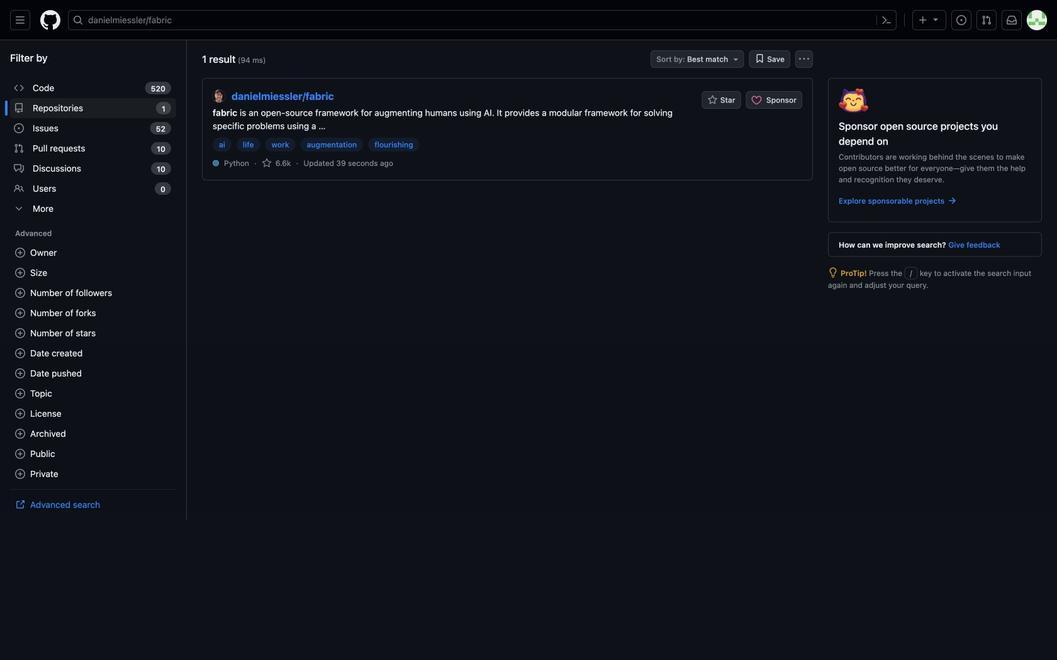 Task type: vqa. For each thing, say whether or not it's contained in the screenshot.
fourth plus circle image from the bottom
yes



Task type: describe. For each thing, give the bounding box(es) containing it.
heart image
[[752, 95, 762, 105]]

homepage image
[[40, 10, 60, 30]]

6 plus circle image from the top
[[15, 429, 25, 439]]

5 plus circle image from the top
[[15, 409, 25, 419]]

2 plus circle image from the top
[[15, 329, 25, 339]]

3 plus circle image from the top
[[15, 308, 25, 318]]

package icon image
[[839, 89, 868, 113]]

command palette image
[[882, 15, 892, 25]]

7 plus circle image from the top
[[15, 449, 25, 459]]

git pull request image
[[982, 15, 992, 25]]

notifications image
[[1007, 15, 1017, 25]]

4 plus circle image from the top
[[15, 369, 25, 379]]

draggable pane splitter slider
[[185, 40, 188, 520]]

2 sc 9kayk9 0 image from the top
[[14, 184, 24, 194]]



Task type: locate. For each thing, give the bounding box(es) containing it.
issue opened image
[[957, 15, 967, 25]]

0 vertical spatial sc 9kayk9 0 image
[[14, 83, 24, 93]]

plus circle image
[[15, 268, 25, 278], [15, 329, 25, 339], [15, 349, 25, 359], [15, 389, 25, 399], [15, 469, 25, 480]]

2 plus circle image from the top
[[15, 288, 25, 298]]

open column options image
[[799, 54, 809, 64]]

sc 9kayk9 0 image
[[14, 83, 24, 93], [14, 184, 24, 194]]

plus image
[[918, 15, 928, 25]]

triangle down image
[[931, 14, 941, 24]]

1 vertical spatial sc 9kayk9 0 image
[[14, 184, 24, 194]]

python language element
[[224, 158, 249, 169]]

sc 9kayk9 0 image
[[755, 53, 765, 64], [14, 103, 24, 113], [14, 123, 24, 133], [14, 143, 24, 154], [262, 158, 272, 168], [14, 164, 24, 174], [947, 196, 957, 206], [14, 204, 24, 214], [828, 268, 838, 278]]

1 plus circle image from the top
[[15, 268, 25, 278]]

link external image
[[15, 500, 25, 510]]

plus circle image
[[15, 248, 25, 258], [15, 288, 25, 298], [15, 308, 25, 318], [15, 369, 25, 379], [15, 409, 25, 419], [15, 429, 25, 439], [15, 449, 25, 459]]

1 sc 9kayk9 0 image from the top
[[14, 83, 24, 93]]

5 plus circle image from the top
[[15, 469, 25, 480]]

1 plus circle image from the top
[[15, 248, 25, 258]]

4 plus circle image from the top
[[15, 389, 25, 399]]

3 plus circle image from the top
[[15, 349, 25, 359]]



